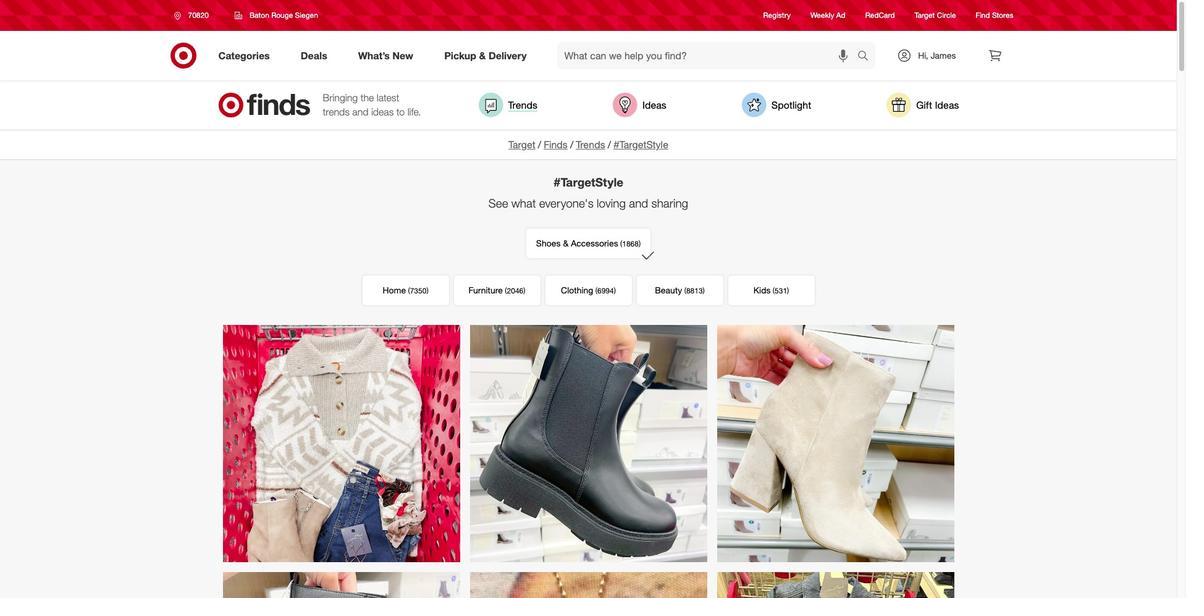 Task type: describe. For each thing, give the bounding box(es) containing it.
0 vertical spatial #targetstyle
[[614, 138, 669, 151]]

life.
[[408, 106, 421, 118]]

shoes & accessories ( 1868 )
[[536, 238, 641, 248]]

home ( 7350 )
[[383, 285, 429, 295]]

& for accessories
[[563, 238, 569, 248]]

see what everyone's loving and sharing
[[489, 196, 689, 210]]

( for clothing
[[596, 286, 598, 295]]

( for home
[[408, 286, 410, 295]]

finds link
[[544, 138, 568, 151]]

home
[[383, 285, 406, 295]]

finds
[[544, 138, 568, 151]]

0 horizontal spatial trends link
[[479, 93, 538, 117]]

circle
[[937, 11, 956, 20]]

user image by @luckymarchgirl317 image
[[470, 572, 707, 598]]

baton rouge siegen button
[[227, 4, 326, 27]]

delivery
[[489, 49, 527, 62]]

#targetstyle link
[[614, 138, 669, 151]]

find stores link
[[976, 10, 1014, 21]]

1 vertical spatial #targetstyle
[[554, 175, 624, 189]]

siegen
[[295, 11, 318, 20]]

stores
[[993, 11, 1014, 20]]

) for kids
[[787, 286, 789, 295]]

) for beauty
[[703, 286, 705, 295]]

ideas
[[371, 106, 394, 118]]

kids
[[754, 285, 771, 295]]

see
[[489, 196, 508, 210]]

what's new
[[358, 49, 414, 62]]

the
[[361, 92, 374, 104]]

baton rouge siegen
[[250, 11, 318, 20]]

1868
[[622, 239, 639, 248]]

furniture ( 2046 )
[[469, 285, 526, 295]]

target link
[[509, 138, 536, 151]]

new
[[393, 49, 414, 62]]

deals
[[301, 49, 327, 62]]

redcard
[[866, 11, 895, 20]]

1 / from the left
[[538, 138, 541, 151]]

redcard link
[[866, 10, 895, 21]]

2 horizontal spatial user image by @targetofmyeyes image
[[717, 325, 955, 562]]

531
[[775, 286, 787, 295]]

2 ideas from the left
[[935, 99, 959, 111]]

and for trends
[[352, 106, 369, 118]]

( for kids
[[773, 286, 775, 295]]

categories
[[218, 49, 270, 62]]

everyone's
[[539, 196, 594, 210]]

beauty
[[655, 285, 682, 295]]

bringing
[[323, 92, 358, 104]]

hi, james
[[919, 50, 956, 61]]

) for home
[[427, 286, 429, 295]]

2 / from the left
[[570, 138, 574, 151]]

2046
[[507, 286, 524, 295]]

trends
[[323, 106, 350, 118]]

weekly ad
[[811, 11, 846, 20]]

8813
[[687, 286, 703, 295]]

7350
[[410, 286, 427, 295]]

1 vertical spatial trends link
[[576, 138, 605, 151]]

beauty ( 8813 )
[[655, 285, 705, 295]]

target circle link
[[915, 10, 956, 21]]



Task type: locate. For each thing, give the bounding box(es) containing it.
1 ideas from the left
[[643, 99, 667, 111]]

clothing ( 6994 )
[[561, 285, 616, 295]]

( right the kids
[[773, 286, 775, 295]]

gift ideas
[[917, 99, 959, 111]]

/ left "#targetstyle" "link"
[[608, 138, 611, 151]]

1 horizontal spatial target
[[915, 11, 935, 20]]

trends right finds link
[[576, 138, 605, 151]]

what's
[[358, 49, 390, 62]]

0 vertical spatial trends link
[[479, 93, 538, 117]]

to
[[397, 106, 405, 118]]

0 vertical spatial trends
[[508, 99, 538, 111]]

( for beauty
[[685, 286, 687, 295]]

) right home
[[427, 286, 429, 295]]

search button
[[852, 42, 882, 72]]

1 vertical spatial trends
[[576, 138, 605, 151]]

/ left finds
[[538, 138, 541, 151]]

) right the kids
[[787, 286, 789, 295]]

) inside 'shoes & accessories ( 1868 )'
[[639, 239, 641, 248]]

) inside 'kids ( 531 )'
[[787, 286, 789, 295]]

( right the 'furniture'
[[505, 286, 507, 295]]

/
[[538, 138, 541, 151], [570, 138, 574, 151], [608, 138, 611, 151]]

target for target circle
[[915, 11, 935, 20]]

) right the 'furniture'
[[524, 286, 526, 295]]

) right clothing
[[614, 286, 616, 295]]

/ right finds
[[570, 138, 574, 151]]

search
[[852, 50, 882, 63]]

1 horizontal spatial and
[[629, 196, 648, 210]]

target for target / finds / trends / #targetstyle
[[509, 138, 536, 151]]

( inside furniture ( 2046 )
[[505, 286, 507, 295]]

0 horizontal spatial trends
[[508, 99, 538, 111]]

trends link up target link
[[479, 93, 538, 117]]

( right home
[[408, 286, 410, 295]]

(
[[620, 239, 622, 248], [408, 286, 410, 295], [505, 286, 507, 295], [596, 286, 598, 295], [685, 286, 687, 295], [773, 286, 775, 295]]

ideas
[[643, 99, 667, 111], [935, 99, 959, 111]]

( right accessories
[[620, 239, 622, 248]]

( inside 'kids ( 531 )'
[[773, 286, 775, 295]]

target left circle
[[915, 11, 935, 20]]

( right clothing
[[596, 286, 598, 295]]

& right pickup
[[479, 49, 486, 62]]

0 horizontal spatial ideas
[[643, 99, 667, 111]]

spotlight
[[772, 99, 812, 111]]

and
[[352, 106, 369, 118], [629, 196, 648, 210]]

) inside furniture ( 2046 )
[[524, 286, 526, 295]]

( inside 'beauty ( 8813 )'
[[685, 286, 687, 295]]

find stores
[[976, 11, 1014, 20]]

bringing the latest trends and ideas to life.
[[323, 92, 421, 118]]

) for clothing
[[614, 286, 616, 295]]

target circle
[[915, 11, 956, 20]]

sharing
[[652, 196, 689, 210]]

0 vertical spatial and
[[352, 106, 369, 118]]

registry link
[[764, 10, 791, 21]]

What can we help you find? suggestions appear below search field
[[557, 42, 861, 69]]

#targetstyle up see what everyone's loving and sharing
[[554, 175, 624, 189]]

and right loving
[[629, 196, 648, 210]]

&
[[479, 49, 486, 62], [563, 238, 569, 248]]

and for loving
[[629, 196, 648, 210]]

) inside 'beauty ( 8813 )'
[[703, 286, 705, 295]]

pickup
[[444, 49, 477, 62]]

trends
[[508, 99, 538, 111], [576, 138, 605, 151]]

gift
[[917, 99, 933, 111]]

james
[[931, 50, 956, 61]]

0 horizontal spatial &
[[479, 49, 486, 62]]

pickup & delivery link
[[434, 42, 542, 69]]

0 horizontal spatial /
[[538, 138, 541, 151]]

trends link
[[479, 93, 538, 117], [576, 138, 605, 151]]

1 vertical spatial and
[[629, 196, 648, 210]]

2 horizontal spatial /
[[608, 138, 611, 151]]

trends up target link
[[508, 99, 538, 111]]

( for furniture
[[505, 286, 507, 295]]

target
[[915, 11, 935, 20], [509, 138, 536, 151]]

( inside home ( 7350 )
[[408, 286, 410, 295]]

and down "the"
[[352, 106, 369, 118]]

6994
[[598, 286, 614, 295]]

shoes
[[536, 238, 561, 248]]

1 horizontal spatial trends link
[[576, 138, 605, 151]]

user image by @takingontarget image
[[223, 325, 460, 562]]

registry
[[764, 11, 791, 20]]

) inside clothing ( 6994 )
[[614, 286, 616, 295]]

what
[[512, 196, 536, 210]]

70820 button
[[166, 4, 222, 27]]

#targetstyle down ideas link
[[614, 138, 669, 151]]

) for furniture
[[524, 286, 526, 295]]

deals link
[[290, 42, 343, 69]]

ideas link
[[613, 93, 667, 117]]

( inside 'shoes & accessories ( 1868 )'
[[620, 239, 622, 248]]

and inside bringing the latest trends and ideas to life.
[[352, 106, 369, 118]]

70820
[[188, 11, 209, 20]]

baton
[[250, 11, 269, 20]]

#targetstyle
[[614, 138, 669, 151], [554, 175, 624, 189]]

0 horizontal spatial target
[[509, 138, 536, 151]]

1 horizontal spatial /
[[570, 138, 574, 151]]

1 horizontal spatial trends
[[576, 138, 605, 151]]

find
[[976, 11, 990, 20]]

ideas right gift
[[935, 99, 959, 111]]

trends link right finds link
[[576, 138, 605, 151]]

categories link
[[208, 42, 285, 69]]

spotlight link
[[742, 93, 812, 117]]

0 vertical spatial target
[[915, 11, 935, 20]]

& inside "link"
[[479, 49, 486, 62]]

) right accessories
[[639, 239, 641, 248]]

3 / from the left
[[608, 138, 611, 151]]

) right "beauty"
[[703, 286, 705, 295]]

1 vertical spatial target
[[509, 138, 536, 151]]

( inside clothing ( 6994 )
[[596, 286, 598, 295]]

hi,
[[919, 50, 929, 61]]

gift ideas link
[[887, 93, 959, 117]]

latest
[[377, 92, 399, 104]]

weekly ad link
[[811, 10, 846, 21]]

1 vertical spatial &
[[563, 238, 569, 248]]

( right "beauty"
[[685, 286, 687, 295]]

loving
[[597, 196, 626, 210]]

furniture
[[469, 285, 503, 295]]

)
[[639, 239, 641, 248], [427, 286, 429, 295], [524, 286, 526, 295], [614, 286, 616, 295], [703, 286, 705, 295], [787, 286, 789, 295]]

what's new link
[[348, 42, 429, 69]]

target finds image
[[218, 93, 311, 117]]

pickup & delivery
[[444, 49, 527, 62]]

clothing
[[561, 285, 594, 295]]

user image by @cstyle.it image
[[717, 572, 955, 598]]

ideas up "#targetstyle" "link"
[[643, 99, 667, 111]]

target left finds link
[[509, 138, 536, 151]]

& for delivery
[[479, 49, 486, 62]]

0 vertical spatial &
[[479, 49, 486, 62]]

) inside home ( 7350 )
[[427, 286, 429, 295]]

weekly
[[811, 11, 835, 20]]

1 horizontal spatial user image by @targetofmyeyes image
[[470, 325, 707, 562]]

1 horizontal spatial &
[[563, 238, 569, 248]]

ad
[[837, 11, 846, 20]]

target / finds / trends / #targetstyle
[[509, 138, 669, 151]]

& right shoes
[[563, 238, 569, 248]]

user image by @targetofmyeyes image
[[470, 325, 707, 562], [717, 325, 955, 562], [223, 572, 460, 598]]

accessories
[[571, 238, 618, 248]]

kids ( 531 )
[[754, 285, 789, 295]]

rouge
[[271, 11, 293, 20]]

0 horizontal spatial user image by @targetofmyeyes image
[[223, 572, 460, 598]]

0 horizontal spatial and
[[352, 106, 369, 118]]

1 horizontal spatial ideas
[[935, 99, 959, 111]]



Task type: vqa. For each thing, say whether or not it's contained in the screenshot.
depend corresponding to on
no



